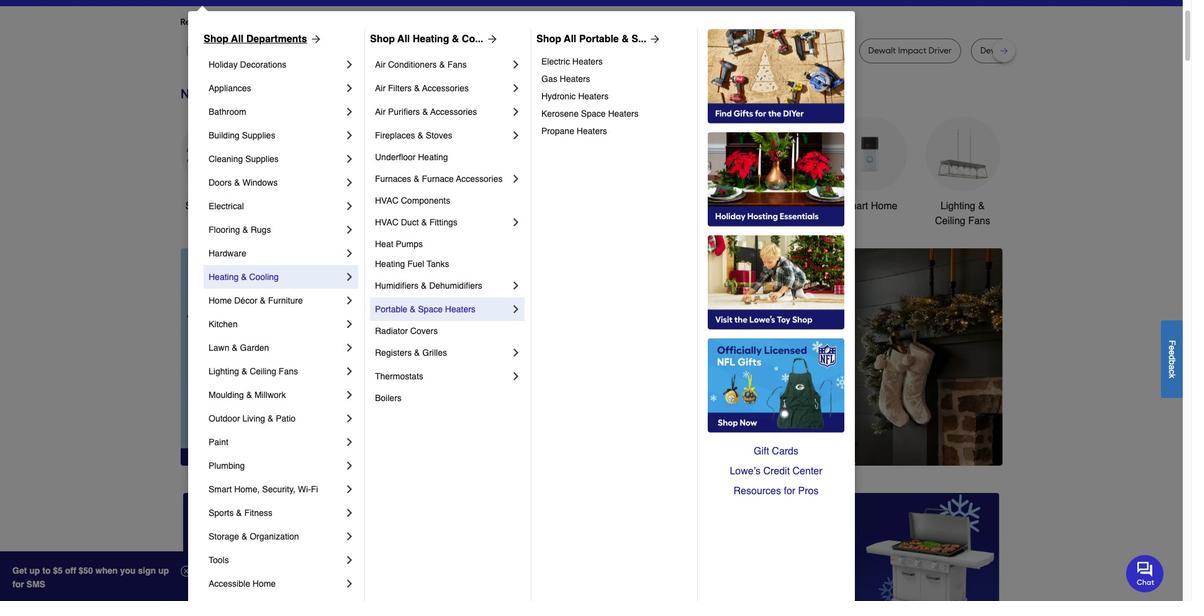 Task type: describe. For each thing, give the bounding box(es) containing it.
you
[[120, 566, 136, 576]]

you for more suggestions for you
[[404, 17, 418, 27]]

heaters for electric heaters
[[572, 57, 603, 66]]

hvac components link
[[375, 191, 522, 211]]

visit the lowe's toy shop. image
[[708, 235, 845, 330]]

hydronic
[[542, 91, 576, 101]]

recommended
[[180, 17, 240, 27]]

moulding & millwork link
[[209, 383, 343, 407]]

doors & windows link
[[209, 171, 343, 194]]

for right suggestions
[[391, 17, 402, 27]]

air purifiers & accessories link
[[375, 100, 510, 124]]

for left pros
[[784, 486, 796, 497]]

christmas decorations
[[471, 201, 524, 227]]

recommended searches for you heading
[[180, 16, 1003, 29]]

gas heaters
[[542, 74, 590, 84]]

thermostats
[[375, 371, 423, 381]]

covers
[[410, 326, 438, 336]]

heating fuel tanks
[[375, 259, 449, 269]]

chevron right image for building supplies
[[343, 129, 356, 142]]

accessories for air purifiers & accessories
[[430, 107, 477, 117]]

chevron right image for furnaces & furnace accessories
[[510, 173, 522, 185]]

registers & grilles link
[[375, 341, 510, 365]]

chevron right image for bathroom
[[343, 106, 356, 118]]

1 horizontal spatial lighting & ceiling fans link
[[926, 117, 1000, 229]]

& inside shop all portable & s... link
[[622, 34, 629, 45]]

& inside lawn & garden link
[[232, 343, 238, 353]]

2 e from the top
[[1168, 350, 1178, 355]]

underfloor heating
[[375, 152, 448, 162]]

all for deals
[[211, 201, 222, 212]]

arrow right image for shop all departments
[[307, 33, 322, 45]]

all for heating
[[398, 34, 410, 45]]

1 horizontal spatial tools link
[[367, 117, 441, 214]]

chevron right image for fireplaces & stoves
[[510, 129, 522, 142]]

equipment
[[660, 215, 707, 227]]

chevron right image for thermostats
[[510, 370, 522, 383]]

driver for impact driver
[[817, 45, 840, 56]]

1 vertical spatial lighting & ceiling fans link
[[209, 360, 343, 383]]

components
[[401, 196, 450, 206]]

gift cards
[[754, 446, 799, 457]]

heaters for propane heaters
[[577, 126, 607, 136]]

shop all heating & co... link
[[370, 32, 498, 47]]

accessories for air filters & accessories
[[422, 83, 469, 93]]

smart home
[[842, 201, 898, 212]]

0 vertical spatial lighting & ceiling fans
[[935, 201, 991, 227]]

shop for shop all departments
[[204, 34, 229, 45]]

impact driver
[[786, 45, 840, 56]]

garden
[[240, 343, 269, 353]]

2 drill from the left
[[589, 45, 604, 56]]

plumbing
[[209, 461, 245, 471]]

& inside the storage & organization "link"
[[242, 532, 247, 542]]

hvac for hvac components
[[375, 196, 399, 206]]

& inside heating & cooling link
[[241, 272, 247, 282]]

& inside doors & windows link
[[234, 178, 240, 188]]

dewalt for dewalt drill bit set
[[981, 45, 1008, 56]]

storage
[[209, 532, 239, 542]]

cards
[[772, 446, 799, 457]]

1 vertical spatial tools link
[[209, 548, 343, 572]]

& inside 'home décor & furniture' link
[[260, 296, 266, 306]]

heaters inside portable & space heaters link
[[445, 304, 476, 314]]

chevron right image for hardware
[[343, 247, 356, 260]]

smart home, security, wi-fi link
[[209, 478, 343, 501]]

patio
[[276, 414, 296, 424]]

radiator covers
[[375, 326, 438, 336]]

searches
[[242, 17, 278, 27]]

electrical
[[209, 201, 244, 211]]

shop all departments link
[[204, 32, 322, 47]]

appliances
[[209, 83, 251, 93]]

gift cards link
[[708, 442, 845, 461]]

& inside air purifiers & accessories link
[[422, 107, 428, 117]]

drill bit set
[[589, 45, 631, 56]]

outdoor for outdoor tools & equipment
[[648, 201, 684, 212]]

portable inside portable & space heaters link
[[375, 304, 408, 314]]

building supplies
[[209, 130, 275, 140]]

f
[[1168, 340, 1178, 345]]

all for portable
[[564, 34, 577, 45]]

dewalt for dewalt impact driver
[[869, 45, 896, 56]]

building
[[209, 130, 240, 140]]

shop all portable & s...
[[537, 34, 647, 45]]

& inside hvac duct & fittings link
[[421, 217, 427, 227]]

s...
[[632, 34, 647, 45]]

more suggestions for you link
[[318, 16, 428, 29]]

air filters & accessories link
[[375, 76, 510, 100]]

tanks
[[427, 259, 449, 269]]

all for departments
[[231, 34, 244, 45]]

building supplies link
[[209, 124, 343, 147]]

3 driver from the left
[[929, 45, 952, 56]]

lowe's
[[730, 466, 761, 477]]

chevron right image for moulding & millwork
[[343, 389, 356, 401]]

sign
[[138, 566, 156, 576]]

appliances link
[[209, 76, 343, 100]]

0 horizontal spatial lighting
[[209, 366, 239, 376]]

2 set from the left
[[1039, 45, 1052, 56]]

heating down heat
[[375, 259, 405, 269]]

chevron right image for plumbing
[[343, 460, 356, 472]]

christmas decorations link
[[460, 117, 534, 229]]

registers
[[375, 348, 412, 358]]

1 horizontal spatial tools
[[392, 201, 416, 212]]

dewalt for dewalt drill bit
[[327, 45, 354, 56]]

heat
[[375, 239, 393, 249]]

scroll to item #4 element
[[728, 442, 760, 450]]

resources for pros
[[734, 486, 819, 497]]

shop for shop all portable & s...
[[537, 34, 561, 45]]

thermostats link
[[375, 365, 510, 388]]

& inside furnaces & furnace accessories link
[[414, 174, 420, 184]]

shop
[[185, 201, 209, 212]]

heaters for hydronic heaters
[[578, 91, 609, 101]]

you for recommended searches for you
[[293, 17, 308, 27]]

purifiers
[[388, 107, 420, 117]]

cleaning
[[209, 154, 243, 164]]

chevron right image for outdoor living & patio
[[343, 412, 356, 425]]

chevron right image for kitchen
[[343, 318, 356, 330]]

filters
[[388, 83, 412, 93]]

furnace
[[422, 174, 454, 184]]

impact for impact driver bit
[[495, 45, 523, 56]]

moulding & millwork
[[209, 390, 286, 400]]

3 impact from the left
[[898, 45, 927, 56]]

drill for dewalt drill bit
[[356, 45, 371, 56]]

for up departments
[[280, 17, 292, 27]]

fireplaces & stoves link
[[375, 124, 510, 147]]

to
[[42, 566, 51, 576]]

accessible home
[[209, 579, 276, 589]]

furnaces & furnace accessories
[[375, 174, 503, 184]]

accessible home link
[[209, 572, 343, 596]]

chevron right image for air conditioners & fans
[[510, 58, 522, 71]]

smart home, security, wi-fi
[[209, 484, 318, 494]]

dewalt drill bit
[[327, 45, 383, 56]]

chevron right image for accessible home
[[343, 578, 356, 590]]

portable inside shop all portable & s... link
[[579, 34, 619, 45]]

chevron right image for paint
[[343, 436, 356, 448]]

storage & organization link
[[209, 525, 343, 548]]

windows
[[243, 178, 278, 188]]

0 horizontal spatial ceiling
[[250, 366, 276, 376]]

home for accessible home
[[253, 579, 276, 589]]

propane
[[542, 126, 574, 136]]

heating down the hardware
[[209, 272, 239, 282]]

chevron right image for home décor & furniture
[[343, 294, 356, 307]]

chevron right image for humidifiers & dehumidifiers
[[510, 279, 522, 292]]

supplies for cleaning supplies
[[245, 154, 279, 164]]

when
[[96, 566, 118, 576]]

kerosene space heaters link
[[542, 105, 689, 122]]

arrow right image for shop all heating & co...
[[484, 33, 498, 45]]

portable & space heaters
[[375, 304, 476, 314]]

& inside portable & space heaters link
[[410, 304, 416, 314]]

fittings
[[430, 217, 458, 227]]

75 percent off all artificial christmas trees, holiday lights and more. image
[[401, 248, 1003, 466]]

gas heaters link
[[542, 70, 689, 88]]

hvac for hvac duct & fittings
[[375, 217, 399, 227]]

2 up from the left
[[158, 566, 169, 576]]

propane heaters link
[[542, 122, 689, 140]]

0 horizontal spatial tools
[[209, 555, 229, 565]]

kerosene space heaters
[[542, 109, 639, 119]]

bit for dewalt drill bit
[[373, 45, 383, 56]]

chevron right image for cleaning supplies
[[343, 153, 356, 165]]

dewalt impact driver
[[869, 45, 952, 56]]

new deals every day during 25 days of deals image
[[180, 83, 1003, 104]]

scroll to item #2 image
[[668, 443, 698, 448]]

chevron right image for tools
[[343, 554, 356, 566]]

a
[[1168, 365, 1178, 369]]

outdoor tools & equipment
[[648, 201, 719, 227]]

for inside get up to $5 off $50 when you sign up for sms
[[12, 579, 24, 589]]

heating up 'furnace' in the top of the page
[[418, 152, 448, 162]]

heating up the air conditioners & fans
[[413, 34, 449, 45]]

chevron right image for appliances
[[343, 82, 356, 94]]

hardware
[[209, 248, 246, 258]]

1 horizontal spatial bathroom link
[[739, 117, 814, 214]]

decorations for holiday
[[240, 60, 286, 70]]

resources
[[734, 486, 781, 497]]

chevron right image for hvac duct & fittings
[[510, 216, 522, 229]]

rugs
[[251, 225, 271, 235]]



Task type: locate. For each thing, give the bounding box(es) containing it.
off
[[65, 566, 76, 576]]

accessories for furnaces & furnace accessories
[[456, 174, 503, 184]]

shop these last-minute gifts. $99 or less. quantities are limited and won't last. image
[[180, 248, 381, 466]]

portable & space heaters link
[[375, 297, 510, 321]]

fireplaces & stoves
[[375, 130, 452, 140]]

shop
[[204, 34, 229, 45], [370, 34, 395, 45], [537, 34, 561, 45]]

1 drill from the left
[[356, 45, 371, 56]]

accessories up air purifiers & accessories link
[[422, 83, 469, 93]]

2 vertical spatial air
[[375, 107, 386, 117]]

3 dewalt from the left
[[869, 45, 896, 56]]

2 dewalt from the left
[[713, 45, 741, 56]]

e up "d"
[[1168, 345, 1178, 350]]

get
[[12, 566, 27, 576]]

stoves
[[426, 130, 452, 140]]

1 horizontal spatial up
[[158, 566, 169, 576]]

1 horizontal spatial space
[[581, 109, 606, 119]]

kitchen link
[[209, 312, 343, 336]]

bathroom link
[[209, 100, 343, 124], [739, 117, 814, 214]]

1 horizontal spatial ceiling
[[935, 215, 966, 227]]

supplies up windows
[[245, 154, 279, 164]]

shop for shop all heating & co...
[[370, 34, 395, 45]]

decorations for christmas
[[471, 215, 524, 227]]

c
[[1168, 369, 1178, 374]]

3 shop from the left
[[537, 34, 561, 45]]

1 horizontal spatial impact
[[786, 45, 815, 56]]

living
[[243, 414, 265, 424]]

departments
[[246, 34, 307, 45]]

drill for dewalt drill bit set
[[1010, 45, 1025, 56]]

holiday hosting essentials. image
[[708, 132, 845, 227]]

heaters inside electric heaters link
[[572, 57, 603, 66]]

1 vertical spatial ceiling
[[250, 366, 276, 376]]

up left to
[[29, 566, 40, 576]]

portable up radiator
[[375, 304, 408, 314]]

0 vertical spatial outdoor
[[648, 201, 684, 212]]

arrow right image inside shop all portable & s... link
[[647, 33, 662, 45]]

doors & windows
[[209, 178, 278, 188]]

None search field
[[463, 0, 802, 8]]

all up conditioners
[[398, 34, 410, 45]]

space down the new deals every day during 25 days of deals image
[[581, 109, 606, 119]]

up right sign
[[158, 566, 169, 576]]

find gifts for the diyer. image
[[708, 29, 845, 124]]

arrow right image
[[307, 33, 322, 45], [484, 33, 498, 45]]

heaters down kerosene space heaters
[[577, 126, 607, 136]]

bit for impact driver bit
[[551, 45, 561, 56]]

air left filters
[[375, 83, 386, 93]]

air conditioners & fans
[[375, 60, 467, 70]]

2 hvac from the top
[[375, 217, 399, 227]]

1 vertical spatial lighting & ceiling fans
[[209, 366, 298, 376]]

smart for smart home
[[842, 201, 868, 212]]

impact for impact driver
[[786, 45, 815, 56]]

heaters down hydronic heaters link
[[608, 109, 639, 119]]

you left the more
[[293, 17, 308, 27]]

0 vertical spatial air
[[375, 60, 386, 70]]

& inside sports & fitness link
[[236, 508, 242, 518]]

4 dewalt from the left
[[981, 45, 1008, 56]]

outdoor for outdoor living & patio
[[209, 414, 240, 424]]

2 horizontal spatial home
[[871, 201, 898, 212]]

chevron right image for doors & windows
[[343, 176, 356, 189]]

0 horizontal spatial set
[[618, 45, 631, 56]]

1 vertical spatial smart
[[209, 484, 232, 494]]

hvac down furnaces
[[375, 196, 399, 206]]

k
[[1168, 374, 1178, 378]]

air for air purifiers & accessories
[[375, 107, 386, 117]]

chevron right image for portable & space heaters
[[510, 303, 522, 316]]

& inside the fireplaces & stoves link
[[418, 130, 423, 140]]

get up to 2 free select tools or batteries when you buy 1 with select purchases. image
[[183, 493, 442, 601]]

0 horizontal spatial outdoor
[[209, 414, 240, 424]]

1 horizontal spatial home
[[253, 579, 276, 589]]

all up electric heaters
[[564, 34, 577, 45]]

shop all portable & s... link
[[537, 32, 662, 47]]

4 bit from the left
[[1027, 45, 1037, 56]]

chevron right image for lighting & ceiling fans
[[343, 365, 356, 378]]

1 horizontal spatial shop
[[370, 34, 395, 45]]

moulding
[[209, 390, 244, 400]]

0 vertical spatial home
[[871, 201, 898, 212]]

1 vertical spatial fans
[[968, 215, 991, 227]]

lawn
[[209, 343, 229, 353]]

humidifiers & dehumidifiers link
[[375, 274, 510, 297]]

furnaces & furnace accessories link
[[375, 167, 510, 191]]

1 horizontal spatial you
[[404, 17, 418, 27]]

underfloor heating link
[[375, 147, 522, 167]]

1 bit from the left
[[373, 45, 383, 56]]

accessories up christmas
[[456, 174, 503, 184]]

chevron right image for storage & organization
[[343, 530, 356, 543]]

1 up from the left
[[29, 566, 40, 576]]

chevron right image for heating & cooling
[[343, 271, 356, 283]]

kitchen
[[209, 319, 238, 329]]

0 horizontal spatial lighting & ceiling fans
[[209, 366, 298, 376]]

& inside air conditioners & fans link
[[439, 60, 445, 70]]

arrow right image
[[647, 33, 662, 45], [980, 357, 992, 369]]

shop all heating & co...
[[370, 34, 484, 45]]

1 horizontal spatial smart
[[842, 201, 868, 212]]

boilers link
[[375, 388, 522, 408]]

air for air conditioners & fans
[[375, 60, 386, 70]]

arrow right image down the more
[[307, 33, 322, 45]]

supplies for building supplies
[[242, 130, 275, 140]]

2 bit from the left
[[551, 45, 561, 56]]

0 horizontal spatial shop
[[204, 34, 229, 45]]

deals
[[225, 201, 250, 212]]

chevron right image
[[343, 58, 356, 71], [510, 82, 522, 94], [510, 106, 522, 118], [343, 129, 356, 142], [510, 129, 522, 142], [510, 173, 522, 185], [343, 176, 356, 189], [510, 216, 522, 229], [343, 247, 356, 260], [510, 279, 522, 292], [343, 294, 356, 307], [343, 342, 356, 354], [343, 436, 356, 448], [343, 460, 356, 472], [343, 483, 356, 496], [343, 507, 356, 519], [343, 554, 356, 566], [343, 578, 356, 590]]

shop down recommended
[[204, 34, 229, 45]]

registers & grilles
[[375, 348, 447, 358]]

resources for pros link
[[708, 481, 845, 501]]

1 impact from the left
[[495, 45, 523, 56]]

heaters up kerosene space heaters
[[578, 91, 609, 101]]

heaters down dehumidifiers
[[445, 304, 476, 314]]

chevron right image for air filters & accessories
[[510, 82, 522, 94]]

heaters inside kerosene space heaters link
[[608, 109, 639, 119]]

bit for dewalt drill bit set
[[1027, 45, 1037, 56]]

lawn & garden link
[[209, 336, 343, 360]]

lighting & ceiling fans link
[[926, 117, 1000, 229], [209, 360, 343, 383]]

1 vertical spatial bathroom
[[755, 201, 798, 212]]

heaters down shop all portable & s...
[[572, 57, 603, 66]]

2 vertical spatial home
[[253, 579, 276, 589]]

1 vertical spatial air
[[375, 83, 386, 93]]

for down the get
[[12, 579, 24, 589]]

credit
[[764, 466, 790, 477]]

air purifiers & accessories
[[375, 107, 477, 117]]

1 you from the left
[[293, 17, 308, 27]]

1 vertical spatial hvac
[[375, 217, 399, 227]]

hvac up heat
[[375, 217, 399, 227]]

1 horizontal spatial driver
[[817, 45, 840, 56]]

outdoor
[[648, 201, 684, 212], [209, 414, 240, 424]]

chevron right image
[[510, 58, 522, 71], [343, 82, 356, 94], [343, 106, 356, 118], [343, 153, 356, 165], [343, 200, 356, 212], [343, 224, 356, 236], [343, 271, 356, 283], [510, 303, 522, 316], [343, 318, 356, 330], [510, 347, 522, 359], [343, 365, 356, 378], [510, 370, 522, 383], [343, 389, 356, 401], [343, 412, 356, 425], [343, 530, 356, 543]]

chevron right image for sports & fitness
[[343, 507, 356, 519]]

impact
[[495, 45, 523, 56], [786, 45, 815, 56], [898, 45, 927, 56]]

0 horizontal spatial decorations
[[240, 60, 286, 70]]

fans
[[448, 60, 467, 70], [968, 215, 991, 227], [279, 366, 298, 376]]

electric
[[542, 57, 570, 66]]

accessories up the fireplaces & stoves link
[[430, 107, 477, 117]]

0 horizontal spatial portable
[[375, 304, 408, 314]]

tools up duct on the left top of page
[[392, 201, 416, 212]]

space up covers
[[418, 304, 443, 314]]

2 vertical spatial fans
[[279, 366, 298, 376]]

1 horizontal spatial portable
[[579, 34, 619, 45]]

chevron right image for registers & grilles
[[510, 347, 522, 359]]

drill
[[356, 45, 371, 56], [589, 45, 604, 56], [743, 45, 758, 56], [1010, 45, 1025, 56]]

arrow right image up air conditioners & fans link on the left of the page
[[484, 33, 498, 45]]

recommended searches for you
[[180, 17, 308, 27]]

1 e from the top
[[1168, 345, 1178, 350]]

decorations inside "link"
[[240, 60, 286, 70]]

you up "shop all heating & co..."
[[404, 17, 418, 27]]

up to 35 percent off select small appliances. image
[[462, 493, 721, 601]]

tools down storage
[[209, 555, 229, 565]]

& inside outdoor living & patio link
[[268, 414, 273, 424]]

0 vertical spatial arrow right image
[[647, 33, 662, 45]]

christmas
[[475, 201, 520, 212]]

0 vertical spatial hvac
[[375, 196, 399, 206]]

heaters inside gas heaters "link"
[[560, 74, 590, 84]]

heating & cooling
[[209, 272, 279, 282]]

1 horizontal spatial bathroom
[[755, 201, 798, 212]]

doors
[[209, 178, 232, 188]]

$5
[[53, 566, 63, 576]]

0 horizontal spatial smart
[[209, 484, 232, 494]]

1 shop from the left
[[204, 34, 229, 45]]

1 vertical spatial arrow right image
[[980, 357, 992, 369]]

dewalt for dewalt drill
[[713, 45, 741, 56]]

grilles
[[422, 348, 447, 358]]

impact driver bit
[[495, 45, 561, 56]]

hvac components
[[375, 196, 450, 206]]

0 horizontal spatial arrow right image
[[307, 33, 322, 45]]

0 vertical spatial smart
[[842, 201, 868, 212]]

officially licensed n f l gifts. shop now. image
[[708, 338, 845, 433]]

0 horizontal spatial up
[[29, 566, 40, 576]]

heat pumps
[[375, 239, 423, 249]]

outdoor living & patio
[[209, 414, 296, 424]]

0 horizontal spatial arrow right image
[[647, 33, 662, 45]]

0 horizontal spatial bathroom link
[[209, 100, 343, 124]]

1 vertical spatial home
[[209, 296, 232, 306]]

outdoor up the equipment
[[648, 201, 684, 212]]

lawn & garden
[[209, 343, 269, 353]]

heating & cooling link
[[209, 265, 343, 289]]

furniture
[[268, 296, 303, 306]]

shop up "electric"
[[537, 34, 561, 45]]

1 horizontal spatial decorations
[[471, 215, 524, 227]]

supplies
[[242, 130, 275, 140], [245, 154, 279, 164]]

arrow right image inside shop all departments link
[[307, 33, 322, 45]]

drill for dewalt drill
[[743, 45, 758, 56]]

scroll to item #3 image
[[698, 443, 728, 448]]

air conditioners & fans link
[[375, 53, 510, 76]]

1 vertical spatial portable
[[375, 304, 408, 314]]

1 horizontal spatial arrow right image
[[484, 33, 498, 45]]

4 drill from the left
[[1010, 45, 1025, 56]]

wi-
[[298, 484, 311, 494]]

home décor & furniture link
[[209, 289, 343, 312]]

lowe's credit center link
[[708, 461, 845, 481]]

1 vertical spatial space
[[418, 304, 443, 314]]

chevron right image for air purifiers & accessories
[[510, 106, 522, 118]]

1 horizontal spatial fans
[[448, 60, 467, 70]]

3 drill from the left
[[743, 45, 758, 56]]

2 horizontal spatial fans
[[968, 215, 991, 227]]

& inside shop all heating & co... link
[[452, 34, 459, 45]]

1 vertical spatial accessories
[[430, 107, 477, 117]]

& inside the moulding & millwork link
[[246, 390, 252, 400]]

1 dewalt from the left
[[327, 45, 354, 56]]

& inside air filters & accessories link
[[414, 83, 420, 93]]

chat invite button image
[[1127, 554, 1165, 592]]

smart for smart home, security, wi-fi
[[209, 484, 232, 494]]

1 vertical spatial decorations
[[471, 215, 524, 227]]

0 vertical spatial lighting & ceiling fans link
[[926, 117, 1000, 229]]

1 vertical spatial supplies
[[245, 154, 279, 164]]

more suggestions for you
[[318, 17, 418, 27]]

arrow right image inside shop all heating & co... link
[[484, 33, 498, 45]]

outdoor tools & equipment link
[[646, 117, 721, 229]]

0 vertical spatial decorations
[[240, 60, 286, 70]]

all down recommended searches for you
[[231, 34, 244, 45]]

driver for impact driver bit
[[525, 45, 549, 56]]

tools inside outdoor tools & equipment
[[687, 201, 710, 212]]

dehumidifiers
[[429, 281, 482, 291]]

2 driver from the left
[[817, 45, 840, 56]]

0 vertical spatial accessories
[[422, 83, 469, 93]]

1 air from the top
[[375, 60, 386, 70]]

electrical link
[[209, 194, 343, 218]]

chevron right image for holiday decorations
[[343, 58, 356, 71]]

décor
[[234, 296, 257, 306]]

millwork
[[255, 390, 286, 400]]

chevron right image for smart home, security, wi-fi
[[343, 483, 356, 496]]

1 horizontal spatial lighting
[[941, 201, 976, 212]]

shop all departments
[[204, 34, 307, 45]]

supplies up cleaning supplies
[[242, 130, 275, 140]]

& inside the flooring & rugs link
[[243, 225, 248, 235]]

shop down more suggestions for you link
[[370, 34, 395, 45]]

chevron right image for electrical
[[343, 200, 356, 212]]

heaters for gas heaters
[[560, 74, 590, 84]]

portable up the drill bit set
[[579, 34, 619, 45]]

2 arrow right image from the left
[[484, 33, 498, 45]]

up to 30 percent off select grills and accessories. image
[[741, 493, 1000, 601]]

3 air from the top
[[375, 107, 386, 117]]

0 vertical spatial space
[[581, 109, 606, 119]]

0 vertical spatial supplies
[[242, 130, 275, 140]]

2 horizontal spatial tools
[[687, 201, 710, 212]]

$50
[[79, 566, 93, 576]]

0 horizontal spatial driver
[[525, 45, 549, 56]]

outdoor down moulding
[[209, 414, 240, 424]]

hvac
[[375, 196, 399, 206], [375, 217, 399, 227]]

0 horizontal spatial fans
[[279, 366, 298, 376]]

0 vertical spatial portable
[[579, 34, 619, 45]]

shop all deals
[[185, 201, 250, 212]]

1 horizontal spatial lighting & ceiling fans
[[935, 201, 991, 227]]

& inside 'humidifiers & dehumidifiers' link
[[421, 281, 427, 291]]

home for smart home
[[871, 201, 898, 212]]

air for air filters & accessories
[[375, 83, 386, 93]]

1 vertical spatial outdoor
[[209, 414, 240, 424]]

2 shop from the left
[[370, 34, 395, 45]]

1 horizontal spatial set
[[1039, 45, 1052, 56]]

flooring & rugs
[[209, 225, 271, 235]]

0 vertical spatial lighting
[[941, 201, 976, 212]]

0 horizontal spatial bathroom
[[209, 107, 246, 117]]

e up the b
[[1168, 350, 1178, 355]]

home,
[[234, 484, 260, 494]]

0 horizontal spatial impact
[[495, 45, 523, 56]]

1 vertical spatial lighting
[[209, 366, 239, 376]]

0 horizontal spatial home
[[209, 296, 232, 306]]

heaters inside the propane heaters 'link'
[[577, 126, 607, 136]]

decorations down christmas
[[471, 215, 524, 227]]

all right shop
[[211, 201, 222, 212]]

propane heaters
[[542, 126, 607, 136]]

decorations down shop all departments link
[[240, 60, 286, 70]]

2 horizontal spatial shop
[[537, 34, 561, 45]]

outdoor inside outdoor tools & equipment
[[648, 201, 684, 212]]

3 bit from the left
[[606, 45, 616, 56]]

scroll to item #5 image
[[760, 443, 790, 448]]

0 horizontal spatial you
[[293, 17, 308, 27]]

heat pumps link
[[375, 234, 522, 254]]

air
[[375, 60, 386, 70], [375, 83, 386, 93], [375, 107, 386, 117]]

0 vertical spatial bathroom
[[209, 107, 246, 117]]

0 horizontal spatial lighting & ceiling fans link
[[209, 360, 343, 383]]

heaters up hydronic heaters
[[560, 74, 590, 84]]

0 vertical spatial tools link
[[367, 117, 441, 214]]

co...
[[462, 34, 484, 45]]

& inside registers & grilles link
[[414, 348, 420, 358]]

2 horizontal spatial driver
[[929, 45, 952, 56]]

& inside outdoor tools & equipment
[[712, 201, 719, 212]]

0 vertical spatial fans
[[448, 60, 467, 70]]

2 vertical spatial accessories
[[456, 174, 503, 184]]

air down dewalt drill bit
[[375, 60, 386, 70]]

1 horizontal spatial outdoor
[[648, 201, 684, 212]]

0 vertical spatial ceiling
[[935, 215, 966, 227]]

1 hvac from the top
[[375, 196, 399, 206]]

lowe's credit center
[[730, 466, 823, 477]]

chevron right image for flooring & rugs
[[343, 224, 356, 236]]

dewalt drill bit set
[[981, 45, 1052, 56]]

electric heaters link
[[542, 53, 689, 70]]

pros
[[798, 486, 819, 497]]

dewalt drill
[[713, 45, 758, 56]]

2 horizontal spatial impact
[[898, 45, 927, 56]]

heaters inside hydronic heaters link
[[578, 91, 609, 101]]

air left purifiers
[[375, 107, 386, 117]]

2 air from the top
[[375, 83, 386, 93]]

0 horizontal spatial tools link
[[209, 548, 343, 572]]

1 horizontal spatial arrow right image
[[980, 357, 992, 369]]

sms
[[26, 579, 45, 589]]

tools up the equipment
[[687, 201, 710, 212]]

1 set from the left
[[618, 45, 631, 56]]

chevron right image for lawn & garden
[[343, 342, 356, 354]]

0 horizontal spatial space
[[418, 304, 443, 314]]

2 you from the left
[[404, 17, 418, 27]]

1 arrow right image from the left
[[307, 33, 322, 45]]

1 driver from the left
[[525, 45, 549, 56]]

center
[[793, 466, 823, 477]]

2 impact from the left
[[786, 45, 815, 56]]



Task type: vqa. For each thing, say whether or not it's contained in the screenshot.
Bidets
no



